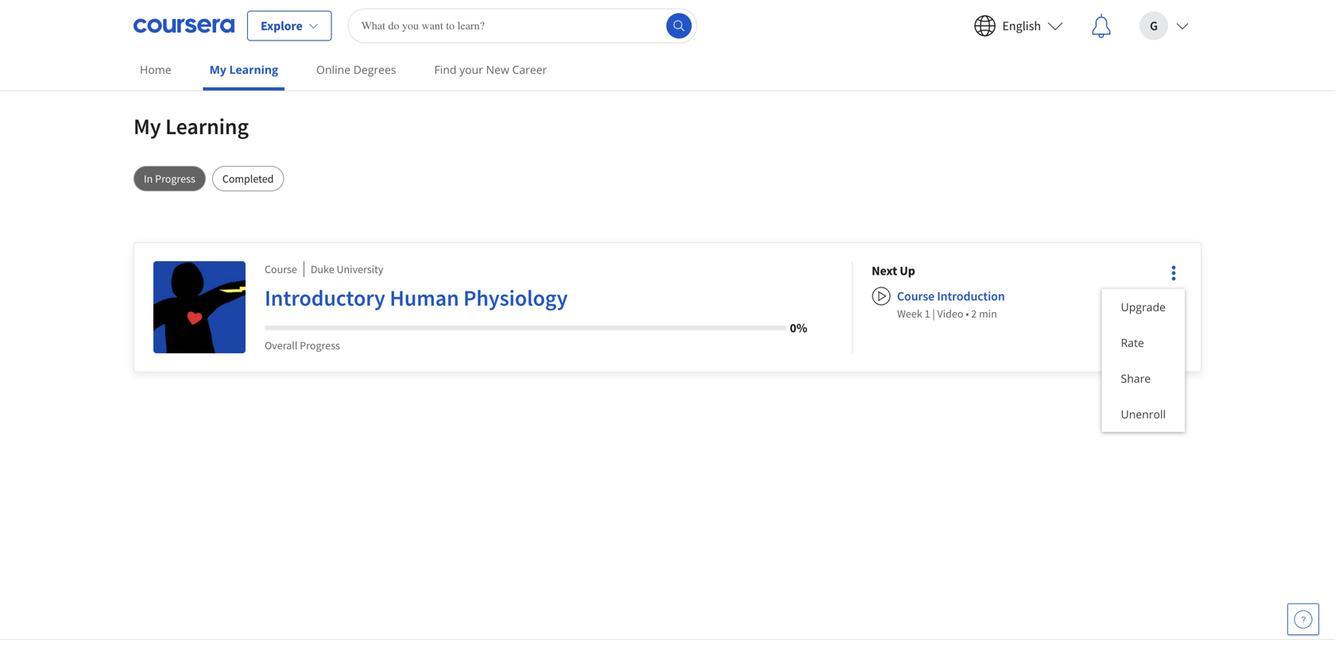 Task type: locate. For each thing, give the bounding box(es) containing it.
1 vertical spatial my learning
[[134, 112, 249, 140]]

my learning
[[210, 62, 278, 77], [134, 112, 249, 140]]

introduction
[[937, 288, 1005, 304]]

course up week
[[897, 288, 935, 304]]

home
[[140, 62, 171, 77]]

next
[[872, 263, 897, 279]]

my inside my learning link
[[210, 62, 226, 77]]

new
[[486, 62, 509, 77]]

progress inside button
[[155, 172, 195, 186]]

0 vertical spatial course
[[265, 262, 297, 277]]

course left duke
[[265, 262, 297, 277]]

1 vertical spatial progress
[[300, 339, 340, 353]]

1 horizontal spatial my
[[210, 62, 226, 77]]

menu containing upgrade
[[1102, 289, 1185, 432]]

course for course introduction week 1 | video • 2 min
[[897, 288, 935, 304]]

0 horizontal spatial my
[[134, 112, 161, 140]]

1 horizontal spatial progress
[[300, 339, 340, 353]]

0 vertical spatial progress
[[155, 172, 195, 186]]

•
[[966, 307, 969, 321]]

progress right overall
[[300, 339, 340, 353]]

course
[[265, 262, 297, 277], [897, 288, 935, 304]]

completed
[[222, 172, 274, 186]]

0 vertical spatial my
[[210, 62, 226, 77]]

0 horizontal spatial progress
[[155, 172, 195, 186]]

my learning down coursera image
[[210, 62, 278, 77]]

min
[[979, 307, 997, 321]]

in progress
[[144, 172, 195, 186]]

online degrees link
[[310, 52, 403, 87]]

learning
[[229, 62, 278, 77], [165, 112, 249, 140]]

introductory human physiology link
[[265, 284, 807, 319]]

None search field
[[348, 8, 698, 43]]

tab list
[[134, 166, 1202, 192]]

more option for introductory human physiology image
[[1163, 262, 1185, 285]]

degrees
[[353, 62, 396, 77]]

completed button
[[212, 166, 284, 192]]

home link
[[134, 52, 178, 87]]

my down coursera image
[[210, 62, 226, 77]]

overall progress
[[265, 339, 340, 353]]

1 horizontal spatial course
[[897, 288, 935, 304]]

1 vertical spatial course
[[897, 288, 935, 304]]

progress for in progress
[[155, 172, 195, 186]]

0 vertical spatial my learning
[[210, 62, 278, 77]]

0 horizontal spatial course
[[265, 262, 297, 277]]

1
[[925, 307, 930, 321]]

english button
[[961, 0, 1076, 51]]

progress right in
[[155, 172, 195, 186]]

career
[[512, 62, 547, 77]]

menu
[[1102, 289, 1185, 432]]

my up in
[[134, 112, 161, 140]]

online
[[316, 62, 351, 77]]

course inside course introduction week 1 | video • 2 min
[[897, 288, 935, 304]]

2
[[971, 307, 977, 321]]

share
[[1121, 371, 1151, 386]]

rate
[[1121, 335, 1144, 350]]

up
[[900, 263, 915, 279]]

my
[[210, 62, 226, 77], [134, 112, 161, 140]]

course introduction week 1 | video • 2 min
[[897, 288, 1005, 321]]

progress
[[155, 172, 195, 186], [300, 339, 340, 353]]

1 vertical spatial my
[[134, 112, 161, 140]]

my learning up in progress
[[134, 112, 249, 140]]

physiology
[[463, 284, 568, 312]]



Task type: vqa. For each thing, say whether or not it's contained in the screenshot.
Case Study/Demonstration Critique 3: Superbad poster Case
no



Task type: describe. For each thing, give the bounding box(es) containing it.
share menu item
[[1102, 361, 1185, 397]]

human
[[390, 284, 459, 312]]

introductory human physiology
[[265, 284, 568, 312]]

upgrade
[[1121, 300, 1166, 315]]

introductory
[[265, 284, 385, 312]]

in progress button
[[134, 166, 206, 192]]

find
[[434, 62, 457, 77]]

introductory human physiology image
[[153, 261, 246, 354]]

help center image
[[1294, 610, 1313, 629]]

tab list containing in progress
[[134, 166, 1202, 192]]

0 vertical spatial learning
[[229, 62, 278, 77]]

1 vertical spatial learning
[[165, 112, 249, 140]]

course for course
[[265, 262, 297, 277]]

upgrade menu item
[[1102, 289, 1185, 325]]

english
[[1002, 18, 1041, 34]]

|
[[932, 307, 935, 321]]

university
[[337, 262, 383, 277]]

progress for overall progress
[[300, 339, 340, 353]]

my learning link
[[203, 52, 285, 91]]

coursera image
[[134, 13, 234, 39]]

online degrees
[[316, 62, 396, 77]]

next up
[[872, 263, 915, 279]]

find your new career
[[434, 62, 547, 77]]

0%
[[790, 320, 807, 336]]

your
[[459, 62, 483, 77]]

unenroll menu item
[[1102, 397, 1185, 432]]

in
[[144, 172, 153, 186]]

find your new career link
[[428, 52, 553, 87]]

video
[[937, 307, 963, 321]]

rate menu item
[[1102, 325, 1185, 361]]

week
[[897, 307, 922, 321]]

duke university
[[311, 262, 383, 277]]

overall
[[265, 339, 298, 353]]

duke
[[311, 262, 334, 277]]

unenroll
[[1121, 407, 1166, 422]]



